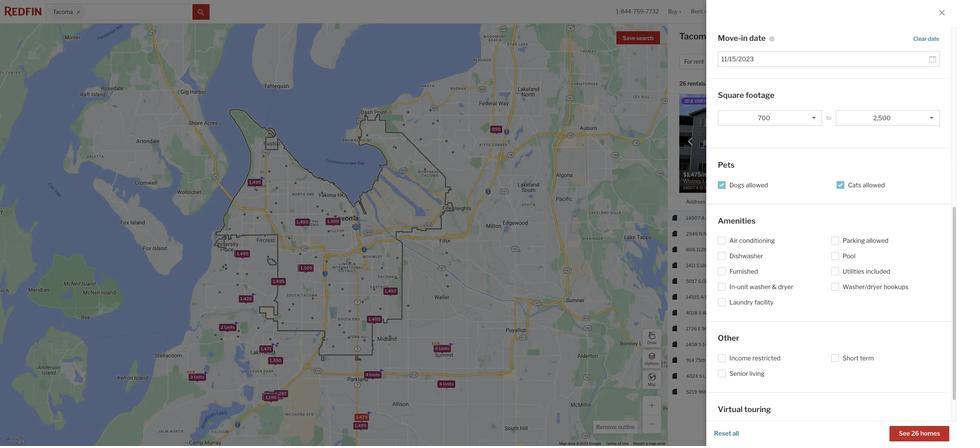 Task type: vqa. For each thing, say whether or not it's contained in the screenshot.
Narrows
yes



Task type: locate. For each thing, give the bounding box(es) containing it.
available
[[909, 124, 929, 130]]

to up the hoa
[[826, 115, 832, 121]]

s for orchard
[[698, 278, 701, 284]]

0 vertical spatial on redfin
[[819, 113, 840, 119]]

date right in
[[750, 33, 766, 43]]

term
[[860, 355, 874, 362]]

& left video
[[777, 426, 782, 433]]

0 vertical spatial to
[[735, 58, 741, 65]]

submit search image
[[198, 9, 204, 15]]

tacoma for 914 75th st e
[[738, 358, 755, 363]]

1 vertical spatial —
[[866, 124, 870, 130]]

tacoma for 5017 s orchard st
[[738, 278, 755, 284]]

0 vertical spatial 26
[[680, 80, 687, 87]]

0 vertical spatial &
[[691, 99, 694, 103]]

s down orchard
[[711, 294, 714, 300]]

& left "dryer"
[[772, 284, 777, 291]]

14007
[[686, 215, 701, 221]]

3d left video in the top of the page
[[685, 99, 690, 103]]

1 vertical spatial on
[[903, 199, 910, 205]]

0 horizontal spatial on redfin
[[819, 113, 840, 119]]

for
[[685, 58, 693, 65]]

1 vertical spatial &
[[772, 284, 777, 291]]

save search button
[[616, 31, 660, 44]]

map inside button
[[648, 382, 656, 387]]

st right 14th
[[713, 342, 718, 348]]

all filters • 8
[[907, 58, 938, 65]]

tacoma down the dishwasher
[[738, 263, 755, 268]]

2 horizontal spatial 2
[[826, 389, 828, 395]]

allowed for parking allowed
[[867, 237, 889, 245]]

tacoma up the senior living
[[738, 358, 755, 363]]

dr
[[723, 231, 728, 237]]

baths button
[[847, 193, 861, 211]]

s right 4024
[[699, 373, 702, 379]]

map data ©2023 google
[[559, 442, 601, 446]]

tacoma up virtual touring
[[738, 389, 755, 395]]

homes
[[921, 430, 940, 438]]

1 vertical spatial on redfin
[[903, 199, 926, 205]]

s for union
[[697, 263, 700, 268]]

1 horizontal spatial —
[[925, 113, 929, 119]]

—
[[925, 113, 929, 119], [866, 124, 870, 130]]

tacoma down furnished
[[738, 278, 755, 284]]

in-unit washer & dryer
[[730, 284, 794, 291]]

map for map
[[648, 382, 656, 387]]

allowed up location
[[746, 182, 768, 189]]

income restricted
[[730, 355, 781, 362]]

walkthrough
[[739, 426, 776, 433]]

a right 14515
[[701, 294, 704, 300]]

1 horizontal spatial on redfin
[[903, 199, 926, 205]]

e for 96th
[[716, 389, 718, 395]]

4 1 from the top
[[847, 389, 849, 395]]

hookups
[[884, 284, 909, 291]]

3d down virtual
[[730, 426, 738, 433]]

1411 s union ave
[[686, 263, 723, 268]]

0 vertical spatial a
[[702, 215, 705, 221]]

0 vertical spatial on
[[819, 113, 825, 119]]

— up available
[[925, 113, 929, 119]]

tacoma up income
[[738, 342, 755, 348]]

4
[[435, 346, 438, 351], [366, 373, 368, 378], [439, 382, 442, 387]]

2545 n narrows dr
[[686, 231, 728, 237]]

1 horizontal spatial 2 units
[[266, 392, 280, 398]]

— for lot size
[[925, 113, 929, 119]]

reset
[[714, 430, 731, 438]]

1 vertical spatial 4
[[366, 373, 368, 378]]

1 left the term
[[847, 358, 849, 363]]

terms
[[606, 442, 617, 446]]

1 vertical spatial 1,350
[[270, 358, 281, 364]]

beds
[[826, 199, 838, 205]]

e
[[715, 247, 718, 253], [698, 326, 701, 332], [712, 358, 715, 363], [716, 389, 718, 395]]

square
[[718, 90, 744, 100]]

1,297
[[275, 391, 287, 397], [270, 393, 282, 399]]

$1,450 /mo
[[776, 389, 800, 395]]

1 horizontal spatial 26
[[912, 430, 920, 438]]

st right 14515
[[705, 294, 710, 300]]

all filters • 8 button
[[892, 54, 943, 69]]

save
[[623, 35, 636, 41]]

tacoma down income
[[738, 373, 755, 379]]

0 horizontal spatial to
[[735, 58, 741, 65]]

1,471
[[261, 347, 271, 352]]

map region
[[0, 0, 755, 446]]

0 horizontal spatial map
[[559, 442, 567, 446]]

s for 14th
[[699, 342, 702, 348]]

map left data
[[559, 442, 567, 446]]

1726 e 56th st
[[686, 326, 718, 332]]

air conditioning
[[730, 237, 775, 245]]

1 for 932
[[847, 278, 849, 284]]

move-
[[718, 33, 741, 43]]

s right 4018
[[699, 310, 702, 316]]

4024 s lawrence st
[[686, 373, 730, 379]]

1 horizontal spatial map
[[648, 382, 656, 387]]

allowed for cats allowed
[[863, 182, 885, 189]]

1 horizontal spatial 2
[[266, 392, 268, 398]]

allowed for dogs allowed
[[746, 182, 768, 189]]

google image
[[2, 436, 27, 446]]

1 horizontal spatial 4
[[435, 346, 438, 351]]

1 horizontal spatial on
[[903, 199, 910, 205]]

st left in-
[[721, 278, 726, 284]]

furnished
[[730, 268, 758, 276]]

1-844-759-7732 link
[[616, 8, 659, 15]]

x-out this home image
[[834, 179, 843, 189]]

e right the 96th
[[716, 389, 718, 395]]

3d for 3d & video tour
[[685, 99, 690, 103]]

on redfin button
[[903, 193, 926, 211]]

0 horizontal spatial 2
[[221, 325, 223, 330]]

e for 75th
[[712, 358, 715, 363]]

redfin
[[826, 113, 840, 119], [911, 199, 926, 205]]

touring
[[745, 405, 771, 414]]

3 1 from the top
[[847, 358, 849, 363]]

2,500
[[873, 114, 891, 122]]

reset all button
[[714, 426, 739, 442]]

0 horizontal spatial on
[[819, 113, 825, 119]]

1 vertical spatial redfin
[[911, 199, 926, 205]]

1 down utilities
[[847, 278, 849, 284]]

1 vertical spatial a
[[701, 294, 704, 300]]

96th
[[698, 389, 709, 395]]

2 1 from the top
[[847, 278, 849, 284]]

on
[[819, 113, 825, 119], [903, 199, 910, 205]]

0 vertical spatial redfin
[[826, 113, 840, 119]]

26 right see
[[912, 430, 920, 438]]

a for 14007
[[702, 215, 705, 221]]

0 horizontal spatial —
[[866, 124, 870, 130]]

size
[[887, 113, 896, 119]]

0 vertical spatial map
[[648, 382, 656, 387]]

3 units
[[190, 375, 204, 380]]

3d for 3d walkthrough & video tour
[[730, 426, 738, 433]]

1726
[[686, 326, 697, 332]]

7732
[[646, 8, 659, 15]]

utilities included
[[843, 268, 891, 276]]

5219 96th st e
[[686, 389, 718, 395]]

26
[[680, 80, 687, 87], [912, 430, 920, 438]]

— left status
[[866, 124, 870, 130]]

0 vertical spatial —
[[925, 113, 929, 119]]

1411
[[686, 263, 696, 268]]

dryer
[[778, 284, 794, 291]]

allowed up the sq.ft.
[[863, 182, 885, 189]]

map down "options"
[[648, 382, 656, 387]]

hoa
[[819, 124, 829, 130]]

1,495
[[249, 180, 261, 185], [297, 219, 308, 225], [235, 251, 247, 256], [237, 251, 248, 257], [273, 279, 284, 284], [355, 423, 366, 429]]

None search field
[[85, 4, 193, 20]]

0 vertical spatial 4
[[435, 346, 438, 351]]

status
[[878, 124, 893, 130]]

1 vertical spatial map
[[559, 442, 567, 446]]

806
[[686, 247, 696, 253]]

map for map data ©2023 google
[[559, 442, 567, 446]]

e right 75th
[[712, 358, 715, 363]]

a right 14007 on the top right
[[702, 215, 705, 221]]

a for 14515
[[701, 294, 704, 300]]

806 112th st e
[[686, 247, 718, 253]]

0 horizontal spatial 3d
[[685, 99, 690, 103]]

n
[[699, 231, 703, 237]]

to right up
[[735, 58, 741, 65]]

other
[[718, 334, 740, 343]]

0 vertical spatial 3d
[[685, 99, 690, 103]]

1 horizontal spatial 1,350
[[327, 219, 339, 224]]

map
[[648, 382, 656, 387], [559, 442, 567, 446]]

date right clear
[[928, 35, 940, 42]]

1,345
[[264, 394, 275, 400]]

outline
[[618, 424, 635, 431]]

st right lawrence
[[726, 373, 730, 379]]

1 vertical spatial to
[[826, 115, 832, 121]]

short
[[843, 355, 859, 362]]

units
[[224, 325, 235, 330], [439, 346, 449, 351], [369, 373, 380, 378], [194, 375, 204, 380], [443, 382, 454, 387], [269, 392, 280, 398]]

26 left rentals
[[680, 80, 687, 87]]

cats
[[848, 182, 862, 189]]

s right 1411
[[697, 263, 700, 268]]

4024
[[686, 373, 698, 379]]

remove outline
[[596, 424, 635, 431]]

1 for 833
[[847, 358, 849, 363]]

1 horizontal spatial date
[[928, 35, 940, 42]]

for rent
[[685, 58, 704, 65]]

& left video in the top of the page
[[691, 99, 694, 103]]

1 horizontal spatial redfin
[[911, 199, 926, 205]]

1 horizontal spatial 3d
[[730, 426, 738, 433]]

1 vertical spatial 26
[[912, 430, 920, 438]]

4018
[[686, 310, 698, 316]]

of
[[618, 442, 621, 446]]

tacoma for 1411 s union ave
[[738, 263, 755, 268]]

on right the sq.ft.
[[903, 199, 910, 205]]

s left 14th
[[699, 342, 702, 348]]

1 down pool
[[847, 263, 849, 268]]

2 vertical spatial 4
[[439, 382, 442, 387]]

washer/dryer hookups
[[843, 284, 909, 291]]

1 left 810
[[847, 389, 849, 395]]

e right '112th'
[[715, 247, 718, 253]]

allowed right parking
[[867, 237, 889, 245]]

days
[[909, 389, 919, 395]]

/mo
[[791, 389, 800, 395]]

0 horizontal spatial 2 units
[[221, 325, 235, 330]]

1 horizontal spatial to
[[826, 115, 832, 121]]

14007 a st s
[[686, 215, 715, 221]]

s for warner
[[699, 310, 702, 316]]

tacoma down unit
[[738, 294, 755, 300]]

on up the hoa
[[819, 113, 825, 119]]

s right 5017
[[698, 278, 701, 284]]

1 vertical spatial 3d
[[730, 426, 738, 433]]

allowed
[[746, 182, 768, 189], [863, 182, 885, 189], [867, 237, 889, 245]]

address button
[[686, 193, 706, 211]]

tacoma for 5219 96th st e
[[738, 389, 755, 395]]

112th
[[697, 247, 708, 253]]



Task type: describe. For each thing, give the bounding box(es) containing it.
0 horizontal spatial redfin
[[826, 113, 840, 119]]

date inside button
[[928, 35, 940, 42]]

lawrence
[[703, 373, 725, 379]]

sq.ft. button
[[869, 193, 882, 211]]

square footage
[[718, 90, 775, 100]]

0 horizontal spatial 1,350
[[270, 358, 281, 364]]

income
[[730, 355, 751, 362]]

clear
[[914, 35, 927, 42]]

8
[[934, 58, 938, 65]]

2 horizontal spatial 4
[[439, 382, 442, 387]]

beds button
[[826, 193, 838, 211]]

1 vertical spatial 2 units
[[266, 392, 280, 398]]

terms of use link
[[606, 442, 629, 446]]

4018 s warner st
[[686, 310, 724, 316]]

1 1 from the top
[[847, 263, 849, 268]]

unit
[[737, 284, 749, 291]]

remove outline button
[[594, 421, 638, 434]]

restricted
[[753, 355, 781, 362]]

search
[[637, 35, 654, 41]]

air
[[730, 237, 738, 245]]

on inside button
[[903, 199, 910, 205]]

clear date button
[[913, 32, 940, 45]]

report
[[633, 442, 645, 446]]

72
[[903, 389, 908, 395]]

0 vertical spatial 4 units
[[435, 346, 449, 351]]

Select your move-in date text field
[[722, 55, 930, 63]]

orchard
[[702, 278, 720, 284]]

st right '112th'
[[709, 247, 714, 253]]

3
[[190, 375, 193, 380]]

warner
[[703, 310, 719, 316]]

redfin inside on redfin button
[[911, 199, 926, 205]]

virtual
[[718, 405, 743, 414]]

filters
[[915, 58, 930, 65]]

932
[[869, 278, 877, 284]]

previous button image
[[687, 138, 695, 145]]

short term
[[843, 355, 874, 362]]

rent
[[694, 58, 704, 65]]

st right the 56th
[[714, 326, 718, 332]]

laundry facility
[[730, 299, 774, 306]]

amenities
[[718, 216, 756, 226]]

3d walkthrough & video tour
[[730, 426, 812, 433]]

tacoma left remove tacoma image
[[53, 9, 73, 15]]

narrows
[[704, 231, 722, 237]]

914
[[686, 358, 694, 363]]

parkland
[[738, 215, 757, 221]]

2 vertical spatial 4 units
[[439, 382, 454, 387]]

850
[[492, 126, 501, 132]]

st right 14007 on the top right
[[706, 215, 711, 221]]

options button
[[643, 350, 662, 369]]

1 for 810
[[847, 389, 849, 395]]

save search
[[623, 35, 654, 41]]

all
[[907, 58, 914, 65]]

14th
[[703, 342, 712, 348]]

to inside 'up to $1.5k' button
[[735, 58, 741, 65]]

lot size
[[878, 113, 896, 119]]

26 inside button
[[912, 430, 920, 438]]

favorite this home image
[[938, 387, 947, 396]]

0 horizontal spatial date
[[750, 33, 766, 43]]

living
[[750, 370, 765, 378]]

st right 75th
[[707, 358, 711, 363]]

see
[[899, 430, 910, 438]]

sq.ft.
[[869, 199, 882, 205]]

remove
[[596, 424, 617, 431]]

e left the 56th
[[698, 326, 701, 332]]

700
[[758, 114, 770, 122]]

0 horizontal spatial 4
[[366, 373, 368, 378]]

1,497
[[385, 289, 396, 294]]

5219
[[686, 389, 697, 395]]

e for 112th
[[715, 247, 718, 253]]

0 horizontal spatial 26
[[680, 80, 687, 87]]

— for hoa
[[866, 124, 870, 130]]

0 vertical spatial 2 units
[[221, 325, 235, 330]]

error
[[658, 442, 666, 446]]

photo of 14007 a st s, parkland, wa 98444 image
[[680, 94, 813, 193]]

5017 s orchard st
[[686, 278, 726, 284]]

2 vertical spatial &
[[777, 426, 782, 433]]

0 vertical spatial 1,350
[[327, 219, 339, 224]]

draw
[[648, 341, 657, 345]]

baths
[[847, 199, 861, 205]]

all
[[733, 430, 739, 438]]

map button
[[643, 370, 662, 390]]

5017
[[686, 278, 697, 284]]

1-
[[616, 8, 621, 15]]

tacoma for 4024 s lawrence st
[[738, 373, 755, 379]]

remove tacoma image
[[76, 10, 81, 14]]

ave
[[714, 263, 723, 268]]

26 rentals
[[680, 80, 706, 87]]

lot
[[878, 113, 886, 119]]

google
[[589, 442, 601, 446]]

dogs allowed
[[730, 182, 768, 189]]

parking
[[843, 237, 865, 245]]

terms of use
[[606, 442, 629, 446]]

833
[[869, 358, 878, 363]]

dogs
[[730, 182, 745, 189]]

a
[[646, 442, 648, 446]]

s up narrows
[[712, 215, 715, 221]]

map
[[649, 442, 657, 446]]

rentals
[[713, 31, 744, 41]]

st right warner on the right of the page
[[720, 310, 724, 316]]

dishwasher
[[730, 253, 763, 260]]

1,475
[[356, 415, 368, 420]]

in
[[741, 33, 748, 43]]

facility
[[755, 299, 774, 306]]

s for lawrence
[[699, 373, 702, 379]]

tacoma up for rent
[[680, 31, 711, 41]]

pool
[[843, 253, 856, 260]]

$1.5k
[[742, 58, 756, 65]]

tacoma for 14515 a st s
[[738, 294, 755, 300]]

1 vertical spatial 4 units
[[366, 373, 380, 378]]

810
[[869, 389, 877, 395]]

for rent button
[[680, 54, 719, 69]]

tacoma rentals
[[680, 31, 744, 41]]

washer/dryer
[[843, 284, 883, 291]]

tacoma for 1408 s 14th st
[[738, 342, 755, 348]]

st right the 96th
[[710, 389, 715, 395]]

©2023
[[577, 442, 588, 446]]



